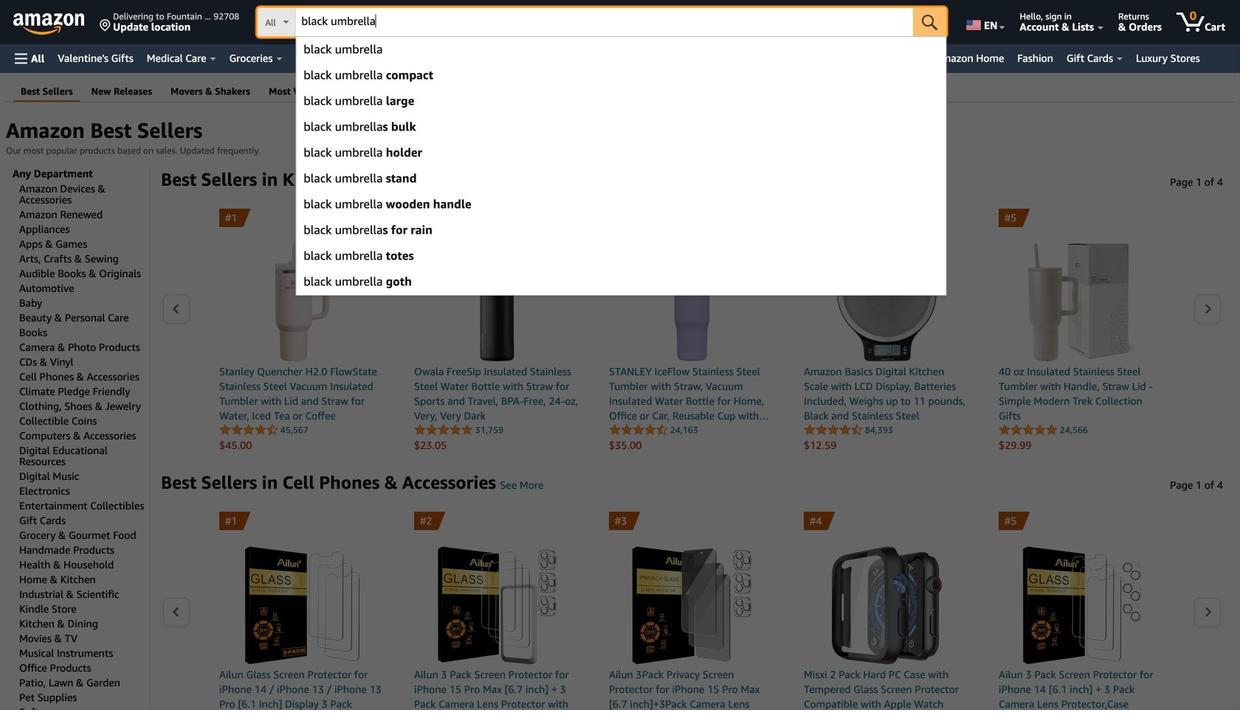 Task type: describe. For each thing, give the bounding box(es) containing it.
1 tree item from the top
[[19, 180, 150, 206]]

23 tree item from the top
[[19, 527, 150, 541]]

25 tree item from the top
[[19, 556, 150, 571]]

15 tree item from the top
[[19, 397, 150, 412]]

16 tree item from the top
[[19, 412, 150, 427]]

28 tree item from the top
[[19, 600, 150, 615]]

18 tree item from the top
[[19, 442, 150, 468]]

amazon image
[[13, 13, 85, 35]]

9 tree item from the top
[[19, 309, 150, 324]]

ailun glass screen protector for iphone 14 / iphone 13 / iphone 13 pro [6.1 inch] display 3 pack tempered glass, case friendl image
[[219, 547, 385, 665]]

ailun 3 pack screen protector for iphone 15 pro max [6.7 inch] + 3 pack camera lens protector with installation frame,sensor image
[[414, 547, 580, 665]]

24 tree item from the top
[[19, 541, 150, 556]]

11 tree item from the top
[[19, 338, 150, 353]]

ailun 3pack privacy screen protector for iphone 15 pro max [6.7 inch]+3pack camera lens protector,sensor protection,dynamic i image
[[609, 547, 775, 665]]

34 tree item from the top
[[19, 689, 150, 704]]

35 tree item from the top
[[19, 704, 150, 711]]

Search Amazon text field
[[295, 8, 913, 36]]

40 oz insulated stainless steel tumbler with handle, straw lid - simple modern trek collection gifts image
[[999, 244, 1165, 362]]

stanley quencher h2.0 flowstate stainless steel vacuum insulated tumbler with lid and straw for water, iced tea or coffee image
[[219, 244, 385, 362]]

list for previous icon associated with the "ailun glass screen protector for iphone 14 / iphone 13 / iphone 13 pro [6.1 inch] display 3 pack tempered glass, case friendl" image
[[190, 512, 1194, 711]]

2 tree item from the top
[[19, 206, 150, 220]]

4 tree item from the top
[[19, 235, 150, 250]]

12 tree item from the top
[[19, 353, 150, 368]]

31 tree item from the top
[[19, 645, 150, 660]]

17 tree item from the top
[[19, 427, 150, 442]]

20 tree item from the top
[[19, 482, 150, 497]]

10 tree item from the top
[[19, 324, 150, 338]]

5 tree item from the top
[[19, 250, 150, 265]]

previous image for stanley quencher h2.0 flowstate stainless steel vacuum insulated tumbler with lid and straw for water, iced tea or coffee image
[[172, 304, 180, 315]]

none submit inside navigation navigation
[[913, 7, 946, 37]]

next image
[[1204, 607, 1212, 618]]



Task type: vqa. For each thing, say whether or not it's contained in the screenshot.
second & from the right
no



Task type: locate. For each thing, give the bounding box(es) containing it.
0 vertical spatial previous image
[[172, 304, 180, 315]]

tree
[[13, 168, 151, 711]]

None search field
[[257, 7, 946, 38]]

27 tree item from the top
[[19, 586, 150, 600]]

previous image
[[172, 304, 180, 315], [172, 607, 180, 618]]

19 tree item from the top
[[19, 468, 150, 482]]

21 tree item from the top
[[19, 497, 150, 512]]

previous image for the "ailun glass screen protector for iphone 14 / iphone 13 / iphone 13 pro [6.1 inch] display 3 pack tempered glass, case friendl" image
[[172, 607, 180, 618]]

32 tree item from the top
[[19, 660, 150, 674]]

list
[[190, 209, 1194, 453], [190, 512, 1194, 711]]

group
[[19, 180, 150, 711]]

8 tree item from the top
[[19, 294, 150, 309]]

navigation navigation
[[0, 0, 1240, 296]]

ailun 3 pack screen protector for iphone 14 [6.1 inch] + 3 pack camera lens protector,case friendly tempered glass film,[9h h image
[[999, 547, 1165, 665]]

list for stanley quencher h2.0 flowstate stainless steel vacuum insulated tumbler with lid and straw for water, iced tea or coffee image's previous icon
[[190, 209, 1194, 453]]

26 tree item from the top
[[19, 571, 150, 586]]

owala freesip insulated stainless steel water bottle with straw for sports and travel, bpa-free, 24-oz, very, very dark image
[[414, 244, 580, 362]]

amazon basics digital kitchen scale with lcd display, batteries included, weighs up to 11 pounds, black and stainless steel image
[[804, 244, 970, 362]]

1 vertical spatial previous image
[[172, 607, 180, 618]]

next image
[[1204, 304, 1212, 315]]

29 tree item from the top
[[19, 615, 150, 630]]

2 previous image from the top
[[172, 607, 180, 618]]

2 list from the top
[[190, 512, 1194, 711]]

7 tree item from the top
[[19, 279, 150, 294]]

14 tree item from the top
[[19, 383, 150, 397]]

stanley iceflow stainless steel tumbler with straw, vacuum insulated water bottle for home, office or car, reusable cup with image
[[609, 244, 775, 362]]

None submit
[[913, 7, 946, 37]]

1 previous image from the top
[[172, 304, 180, 315]]

1 vertical spatial list
[[190, 512, 1194, 711]]

1 list from the top
[[190, 209, 1194, 453]]

6 tree item from the top
[[19, 265, 150, 279]]

13 tree item from the top
[[19, 368, 150, 383]]

22 tree item from the top
[[19, 512, 150, 527]]

none search field inside navigation navigation
[[257, 7, 946, 38]]

33 tree item from the top
[[19, 674, 150, 689]]

30 tree item from the top
[[19, 630, 150, 645]]

misxi 2 pack hard pc case with tempered glass screen protector compatible with apple watch series 9 (2023) series 8 series 7 image
[[804, 547, 970, 665]]

tree item
[[19, 180, 150, 206], [19, 206, 150, 220], [19, 220, 150, 235], [19, 235, 150, 250], [19, 250, 150, 265], [19, 265, 150, 279], [19, 279, 150, 294], [19, 294, 150, 309], [19, 309, 150, 324], [19, 324, 150, 338], [19, 338, 150, 353], [19, 353, 150, 368], [19, 368, 150, 383], [19, 383, 150, 397], [19, 397, 150, 412], [19, 412, 150, 427], [19, 427, 150, 442], [19, 442, 150, 468], [19, 468, 150, 482], [19, 482, 150, 497], [19, 497, 150, 512], [19, 512, 150, 527], [19, 527, 150, 541], [19, 541, 150, 556], [19, 556, 150, 571], [19, 571, 150, 586], [19, 586, 150, 600], [19, 600, 150, 615], [19, 615, 150, 630], [19, 630, 150, 645], [19, 645, 150, 660], [19, 660, 150, 674], [19, 674, 150, 689], [19, 689, 150, 704], [19, 704, 150, 711]]

0 vertical spatial list
[[190, 209, 1194, 453]]

3 tree item from the top
[[19, 220, 150, 235]]



